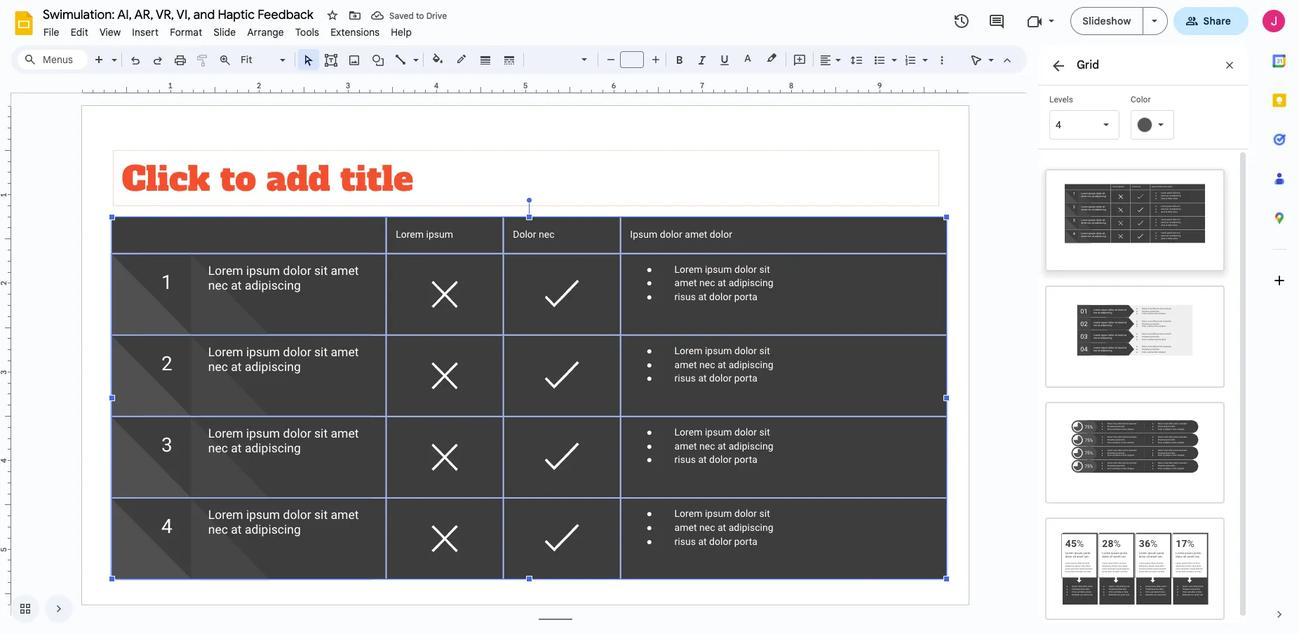 Task type: locate. For each thing, give the bounding box(es) containing it.
border dash option
[[501, 50, 518, 69]]

option group inside grid "section"
[[1039, 149, 1238, 627]]

menu bar inside menu bar banner
[[38, 18, 418, 41]]

file menu item
[[38, 24, 65, 41]]

Font size field
[[620, 51, 650, 72]]

slide
[[214, 26, 236, 39]]

Four columns of information with percentages and arrows pointing down towards bulleted details. Accent color: #555555, close to dark gray 3. radio
[[1039, 511, 1232, 627]]

Four rows of information with check marks and details. Accent color: #555555, close to dark gray 3. radio
[[1039, 162, 1232, 278]]

menu bar containing file
[[38, 18, 418, 41]]

slide menu item
[[208, 24, 242, 41]]

Zoom text field
[[239, 50, 278, 69]]

color
[[1131, 95, 1151, 105]]

slideshow
[[1083, 15, 1132, 27]]

insert
[[132, 26, 159, 39]]

insert menu item
[[127, 24, 164, 41]]

Four rows of information with arrow shape pointing rightward towards details. Accent color: #555555, close to dark gray 3. radio
[[1039, 278, 1232, 395]]

line & paragraph spacing image
[[849, 50, 865, 69]]

view menu item
[[94, 24, 127, 41]]

highlight color image
[[764, 50, 780, 67]]

navigation inside grid application
[[0, 584, 73, 634]]

navigation
[[0, 584, 73, 634]]

extensions menu item
[[325, 24, 386, 41]]

edit
[[71, 26, 88, 39]]

grid section
[[1039, 46, 1249, 627]]

Rename text field
[[38, 6, 321, 22]]

Zoom field
[[237, 50, 292, 70]]

Four rounded-edged rows of information with percentages and two columns of bulleted details. Accent color: #555555, close to dark gray 3. radio
[[1039, 395, 1232, 511]]

tab list
[[1261, 41, 1300, 595]]

grid
[[1077, 58, 1100, 72]]

4
[[1056, 119, 1062, 131]]

bulleted list menu image
[[889, 51, 898, 55]]

option group
[[1039, 149, 1238, 627]]

menu bar
[[38, 18, 418, 41]]

tools menu item
[[290, 24, 325, 41]]

text color image
[[740, 50, 756, 67]]

saved
[[390, 10, 414, 21]]

border weight option
[[478, 50, 494, 69]]

tools
[[295, 26, 319, 39]]

saved to drive button
[[368, 6, 451, 25]]

tab list inside menu bar banner
[[1261, 41, 1300, 595]]

grid application
[[0, 0, 1300, 634]]

arrange
[[247, 26, 284, 39]]



Task type: vqa. For each thing, say whether or not it's contained in the screenshot.
TRANSITION
no



Task type: describe. For each thing, give the bounding box(es) containing it.
border color: transparent image
[[454, 50, 470, 68]]

drive
[[426, 10, 447, 21]]

Font size text field
[[621, 51, 644, 68]]

extensions
[[331, 26, 380, 39]]

levels list box
[[1050, 94, 1120, 140]]

share
[[1204, 15, 1232, 27]]

format
[[170, 26, 202, 39]]

fill color: transparent image
[[430, 50, 446, 68]]

help
[[391, 26, 412, 39]]

Menus field
[[18, 50, 88, 69]]

main toolbar
[[87, 0, 953, 290]]

new slide with layout image
[[108, 51, 117, 55]]

Star checkbox
[[323, 6, 343, 25]]

color button
[[1131, 94, 1202, 140]]

mode and view toolbar
[[966, 46, 1019, 74]]

file
[[44, 26, 59, 39]]

to
[[416, 10, 424, 21]]

help menu item
[[386, 24, 418, 41]]

slideshow button
[[1071, 7, 1144, 35]]

insert image image
[[346, 50, 363, 69]]

view
[[100, 26, 121, 39]]

shape image
[[370, 50, 386, 69]]

share button
[[1174, 7, 1249, 35]]

menu bar banner
[[0, 0, 1300, 634]]

arrange menu item
[[242, 24, 290, 41]]

format menu item
[[164, 24, 208, 41]]

saved to drive
[[390, 10, 447, 21]]

start slideshow (⌘+enter) image
[[1152, 20, 1158, 22]]

numbered list menu image
[[919, 51, 929, 55]]

edit menu item
[[65, 24, 94, 41]]

levels
[[1050, 95, 1074, 105]]



